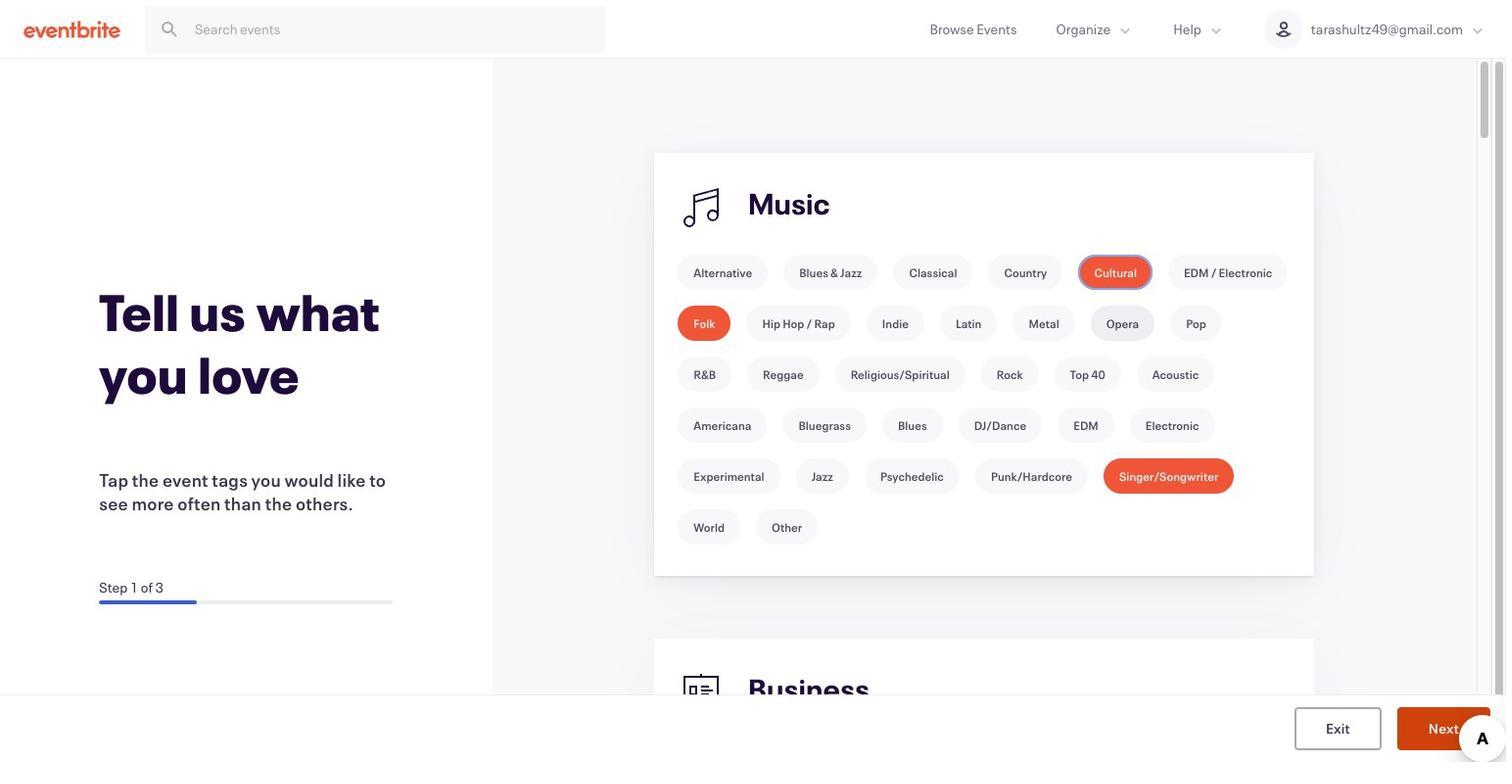 Task type: locate. For each thing, give the bounding box(es) containing it.
1 horizontal spatial electronic
[[1219, 265, 1273, 280]]

alternative
[[694, 265, 753, 280]]

blues up "psychedelic" button
[[898, 417, 928, 433]]

0 vertical spatial blues
[[800, 265, 829, 280]]

exit button
[[1295, 707, 1382, 750]]

0 vertical spatial electronic
[[1219, 265, 1273, 280]]

0 horizontal spatial the
[[132, 468, 159, 491]]

electronic up pop button
[[1219, 265, 1273, 280]]

would
[[285, 468, 334, 491]]

edm down top 40
[[1074, 417, 1099, 433]]

1 horizontal spatial jazz
[[841, 265, 863, 280]]

rock button
[[982, 357, 1039, 392]]

the right tap
[[132, 468, 159, 491]]

you
[[99, 340, 188, 407], [251, 468, 281, 491]]

1 vertical spatial blues
[[898, 417, 928, 433]]

1 vertical spatial edm
[[1074, 417, 1099, 433]]

top 40
[[1070, 366, 1106, 382]]

electronic inside "button"
[[1219, 265, 1273, 280]]

you left the us
[[99, 340, 188, 407]]

1 vertical spatial jazz
[[812, 468, 834, 484]]

/ up pop button
[[1212, 265, 1217, 280]]

americana button
[[678, 408, 768, 443]]

1 vertical spatial electronic
[[1146, 417, 1200, 433]]

folk
[[694, 315, 716, 331]]

singer/songwriter
[[1120, 468, 1219, 484]]

edm inside the edm button
[[1074, 417, 1099, 433]]

0 vertical spatial /
[[1212, 265, 1217, 280]]

next button
[[1398, 707, 1491, 750]]

/ left rap on the right of page
[[807, 315, 813, 331]]

the right the than
[[265, 491, 292, 515]]

opera button
[[1091, 306, 1155, 341]]

electronic down acoustic
[[1146, 417, 1200, 433]]

other
[[772, 519, 803, 535]]

often
[[178, 491, 221, 515]]

0 vertical spatial you
[[99, 340, 188, 407]]

step
[[99, 578, 128, 596]]

tarashultz49@gmail.com link
[[1245, 0, 1507, 58]]

edm inside edm / electronic "button"
[[1184, 265, 1210, 280]]

reggae button
[[748, 357, 820, 392]]

blues inside blues button
[[898, 417, 928, 433]]

country button
[[989, 255, 1063, 290]]

1 horizontal spatial blues
[[898, 417, 928, 433]]

0 horizontal spatial edm
[[1074, 417, 1099, 433]]

classical
[[910, 265, 958, 280]]

business
[[749, 671, 870, 709]]

0 horizontal spatial /
[[807, 315, 813, 331]]

0 horizontal spatial blues
[[800, 265, 829, 280]]

pop
[[1187, 315, 1207, 331]]

of
[[141, 578, 153, 596]]

religious/spiritual button
[[835, 357, 966, 392]]

r&b
[[694, 366, 716, 382]]

blues & jazz button
[[784, 255, 878, 290]]

blues for blues
[[898, 417, 928, 433]]

electronic
[[1219, 265, 1273, 280], [1146, 417, 1200, 433]]

edm up the pop
[[1184, 265, 1210, 280]]

40
[[1092, 366, 1106, 382]]

1 horizontal spatial /
[[1212, 265, 1217, 280]]

organize
[[1057, 20, 1111, 38]]

0 horizontal spatial you
[[99, 340, 188, 407]]

psychedelic button
[[865, 459, 960, 494]]

edm
[[1184, 265, 1210, 280], [1074, 417, 1099, 433]]

step 1 of 3
[[99, 578, 164, 596]]

1 vertical spatial you
[[251, 468, 281, 491]]

jazz down bluegrass
[[812, 468, 834, 484]]

r&b button
[[678, 357, 732, 392]]

latin button
[[941, 306, 998, 341]]

blues left the &
[[800, 265, 829, 280]]

browse events link
[[911, 0, 1037, 58]]

metal
[[1029, 315, 1060, 331]]

progressbar image
[[99, 600, 197, 604]]

americana
[[694, 417, 752, 433]]

more
[[132, 491, 174, 515]]

religious/spiritual
[[851, 366, 950, 382]]

1 horizontal spatial you
[[251, 468, 281, 491]]

1 vertical spatial /
[[807, 315, 813, 331]]

edm button
[[1058, 408, 1115, 443]]

than
[[224, 491, 262, 515]]

dj/dance
[[975, 417, 1027, 433]]

country
[[1005, 265, 1048, 280]]

blues inside blues & jazz button
[[800, 265, 829, 280]]

/ inside hip hop / rap button
[[807, 315, 813, 331]]

hip hop / rap button
[[747, 306, 851, 341]]

jazz
[[841, 265, 863, 280], [812, 468, 834, 484]]

/
[[1212, 265, 1217, 280], [807, 315, 813, 331]]

0 horizontal spatial jazz
[[812, 468, 834, 484]]

1 horizontal spatial the
[[265, 491, 292, 515]]

exit
[[1327, 719, 1351, 737]]

0 horizontal spatial electronic
[[1146, 417, 1200, 433]]

music
[[749, 185, 831, 223]]

jazz right the &
[[841, 265, 863, 280]]

you right tags
[[251, 468, 281, 491]]

/ inside edm / electronic "button"
[[1212, 265, 1217, 280]]

rock
[[997, 366, 1023, 382]]

0 vertical spatial edm
[[1184, 265, 1210, 280]]

jazz button
[[796, 459, 849, 494]]

world button
[[678, 509, 741, 545]]

1 horizontal spatial edm
[[1184, 265, 1210, 280]]

browse
[[930, 20, 974, 38]]

alternative button
[[678, 255, 768, 290]]

organize link
[[1037, 0, 1154, 58]]



Task type: describe. For each thing, give the bounding box(es) containing it.
electronic button
[[1130, 408, 1215, 443]]

acoustic
[[1153, 366, 1199, 382]]

other button
[[756, 509, 818, 545]]

tap the event tags you would like to see more often than the others.
[[99, 468, 386, 515]]

love
[[198, 340, 300, 407]]

top 40 button
[[1055, 357, 1121, 392]]

rap
[[815, 315, 836, 331]]

blues for blues & jazz
[[800, 265, 829, 280]]

us
[[190, 278, 246, 344]]

others.
[[296, 491, 354, 515]]

punk/hardcore
[[991, 468, 1073, 484]]

edm for edm
[[1074, 417, 1099, 433]]

punk/hardcore button
[[976, 459, 1089, 494]]

&
[[831, 265, 839, 280]]

3
[[155, 578, 164, 596]]

experimental button
[[678, 459, 780, 494]]

tags
[[212, 468, 248, 491]]

blues button
[[883, 408, 943, 443]]

electronic inside button
[[1146, 417, 1200, 433]]

see
[[99, 491, 128, 515]]

tell us what you love
[[99, 278, 381, 407]]

to
[[369, 468, 386, 491]]

what
[[257, 278, 381, 344]]

browse events
[[930, 20, 1017, 38]]

dj/dance button
[[959, 408, 1043, 443]]

acoustic button
[[1137, 357, 1215, 392]]

hip
[[763, 315, 781, 331]]

cultural button
[[1079, 255, 1153, 290]]

opera
[[1107, 315, 1140, 331]]

event
[[163, 468, 209, 491]]

tap
[[99, 468, 129, 491]]

hip hop / rap
[[763, 315, 836, 331]]

edm / electronic button
[[1169, 255, 1289, 290]]

experimental
[[694, 468, 765, 484]]

you inside the tap the event tags you would like to see more often than the others.
[[251, 468, 281, 491]]

folk button
[[678, 306, 731, 341]]

1
[[130, 578, 138, 596]]

tell
[[99, 278, 180, 344]]

tarashultz49@gmail.com
[[1312, 20, 1464, 38]]

progressbar progress bar
[[99, 600, 393, 604]]

cultural
[[1095, 265, 1137, 280]]

pop button
[[1171, 306, 1222, 341]]

top
[[1070, 366, 1090, 382]]

world
[[694, 519, 725, 535]]

help
[[1174, 20, 1202, 38]]

psychedelic
[[881, 468, 944, 484]]

bluegrass
[[799, 417, 851, 433]]

blues & jazz
[[800, 265, 863, 280]]

hop
[[783, 315, 805, 331]]

bluegrass button
[[783, 408, 867, 443]]

like
[[338, 468, 366, 491]]

eventbrite image
[[24, 19, 121, 39]]

edm / electronic
[[1184, 265, 1273, 280]]

next
[[1429, 719, 1460, 737]]

edm for edm / electronic
[[1184, 265, 1210, 280]]

latin
[[956, 315, 982, 331]]

help link
[[1154, 0, 1245, 58]]

0 vertical spatial jazz
[[841, 265, 863, 280]]

indie
[[883, 315, 909, 331]]

singer/songwriter button
[[1104, 459, 1235, 494]]

metal button
[[1014, 306, 1075, 341]]

events
[[977, 20, 1017, 38]]

reggae
[[763, 366, 804, 382]]

you inside 'tell us what you love'
[[99, 340, 188, 407]]

indie button
[[867, 306, 925, 341]]

classical button
[[894, 255, 973, 290]]



Task type: vqa. For each thing, say whether or not it's contained in the screenshot.
bottommost Blues
yes



